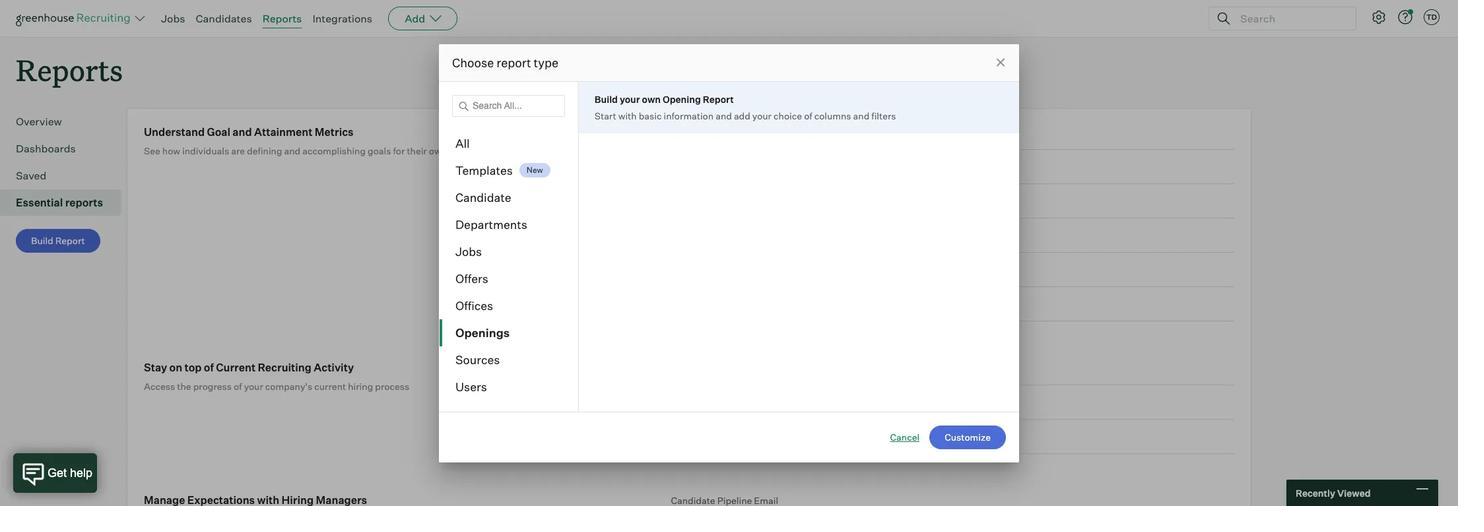 Task type: describe. For each thing, give the bounding box(es) containing it.
recruiting
[[258, 361, 312, 375]]

stay on top of current recruiting activity access the progress of your company's current hiring process
[[144, 361, 410, 392]]

build for build report
[[31, 235, 53, 246]]

1 horizontal spatial your
[[620, 93, 640, 105]]

start
[[595, 110, 617, 121]]

type
[[534, 55, 559, 70]]

build report button
[[16, 229, 100, 253]]

candidates link
[[196, 12, 252, 25]]

templates
[[456, 163, 513, 177]]

stay
[[144, 361, 167, 375]]

integrations link
[[313, 12, 373, 25]]

integrations
[[313, 12, 373, 25]]

jobs link
[[161, 12, 185, 25]]

cancel link
[[890, 431, 920, 444]]

report inside build report button
[[55, 235, 85, 246]]

overview link
[[16, 114, 116, 130]]

candidates
[[196, 12, 252, 25]]

understand goal and attainment metrics see how individuals are defining and accomplishing goals for their own personal and team development
[[144, 126, 588, 157]]

time
[[764, 127, 787, 138]]

Search text field
[[1237, 9, 1344, 28]]

with
[[619, 110, 637, 121]]

goals
[[368, 145, 391, 157]]

td button
[[1424, 9, 1440, 25]]

information
[[664, 110, 714, 121]]

td
[[1427, 13, 1438, 22]]

current
[[314, 381, 346, 392]]

choose
[[452, 55, 494, 70]]

understand
[[144, 126, 205, 139]]

and up are
[[233, 126, 252, 139]]

dashboards link
[[16, 141, 116, 157]]

for
[[393, 145, 405, 157]]

individual goals over time
[[671, 127, 787, 138]]

filters
[[872, 110, 896, 121]]

candidate
[[456, 190, 511, 204]]

see
[[144, 145, 160, 157]]

recently
[[1296, 488, 1336, 499]]

viewed
[[1338, 488, 1371, 499]]

report inside build your own opening report start with basic information and add your choice of columns and filters
[[703, 93, 734, 105]]

process
[[375, 381, 410, 392]]

of inside build your own opening report start with basic information and add your choice of columns and filters
[[804, 110, 813, 121]]

current
[[216, 361, 256, 375]]

goals
[[715, 127, 740, 138]]

development
[[531, 145, 588, 157]]

on
[[169, 361, 182, 375]]

build report
[[31, 235, 85, 246]]

add
[[734, 110, 751, 121]]

offices
[[456, 298, 493, 313]]

reports
[[65, 196, 103, 209]]

attainment
[[254, 126, 313, 139]]

offers
[[456, 271, 489, 286]]

progress
[[193, 381, 232, 392]]

own inside understand goal and attainment metrics see how individuals are defining and accomplishing goals for their own personal and team development
[[429, 145, 447, 157]]

0 horizontal spatial of
[[204, 361, 214, 375]]

build for build your own opening report start with basic information and add your choice of columns and filters
[[595, 93, 618, 105]]

own inside build your own opening report start with basic information and add your choice of columns and filters
[[642, 93, 661, 105]]

departments
[[456, 217, 528, 231]]

defining
[[247, 145, 282, 157]]

build your own opening report start with basic information and add your choice of columns and filters
[[595, 93, 896, 121]]

columns
[[815, 110, 852, 121]]

the
[[177, 381, 191, 392]]

your for activity
[[244, 381, 263, 392]]

essential
[[16, 196, 63, 209]]

greenhouse recruiting image
[[16, 11, 135, 26]]

over
[[742, 127, 762, 138]]

your for with
[[753, 110, 772, 121]]

opening
[[663, 93, 701, 105]]

goal
[[207, 126, 230, 139]]

0 vertical spatial reports
[[263, 12, 302, 25]]

basic
[[639, 110, 662, 121]]



Task type: locate. For each thing, give the bounding box(es) containing it.
build down essential
[[31, 235, 53, 246]]

essential reports link
[[16, 195, 116, 211]]

choose report type
[[452, 55, 559, 70]]

and left team
[[489, 145, 505, 157]]

0 horizontal spatial own
[[429, 145, 447, 157]]

reports right the candidates link
[[263, 12, 302, 25]]

new
[[527, 165, 543, 175]]

1 horizontal spatial jobs
[[456, 244, 482, 259]]

1 vertical spatial jobs
[[456, 244, 482, 259]]

1 vertical spatial report
[[55, 235, 85, 246]]

individual
[[671, 127, 713, 138]]

0 vertical spatial report
[[703, 93, 734, 105]]

your
[[620, 93, 640, 105], [753, 110, 772, 121], [244, 381, 263, 392]]

and up goals
[[716, 110, 732, 121]]

1 horizontal spatial report
[[703, 93, 734, 105]]

your up the over
[[753, 110, 772, 121]]

hiring
[[348, 381, 373, 392]]

reports link
[[263, 12, 302, 25]]

0 horizontal spatial build
[[31, 235, 53, 246]]

0 vertical spatial your
[[620, 93, 640, 105]]

build up start at the top left of the page
[[595, 93, 618, 105]]

0 horizontal spatial reports
[[16, 50, 123, 89]]

2 horizontal spatial your
[[753, 110, 772, 121]]

top
[[185, 361, 202, 375]]

0 horizontal spatial your
[[244, 381, 263, 392]]

1 horizontal spatial reports
[[263, 12, 302, 25]]

1 vertical spatial reports
[[16, 50, 123, 89]]

report
[[703, 93, 734, 105], [55, 235, 85, 246]]

reports
[[263, 12, 302, 25], [16, 50, 123, 89]]

0 horizontal spatial jobs
[[161, 12, 185, 25]]

add
[[405, 12, 425, 25]]

configure image
[[1371, 9, 1387, 25]]

jobs
[[161, 12, 185, 25], [456, 244, 482, 259]]

cancel
[[890, 432, 920, 443]]

own
[[642, 93, 661, 105], [429, 145, 447, 157]]

1 vertical spatial build
[[31, 235, 53, 246]]

recently viewed
[[1296, 488, 1371, 499]]

0 vertical spatial own
[[642, 93, 661, 105]]

customize
[[945, 432, 991, 443]]

Search All... text field
[[452, 95, 565, 117]]

2 vertical spatial your
[[244, 381, 263, 392]]

your up with
[[620, 93, 640, 105]]

personal
[[449, 145, 487, 157]]

jobs inside choose report type dialog
[[456, 244, 482, 259]]

build
[[595, 93, 618, 105], [31, 235, 53, 246]]

essential reports
[[16, 196, 103, 209]]

own right their
[[429, 145, 447, 157]]

company's
[[265, 381, 312, 392]]

1 horizontal spatial build
[[595, 93, 618, 105]]

0 vertical spatial jobs
[[161, 12, 185, 25]]

customize button
[[930, 426, 1006, 449]]

all
[[456, 136, 470, 150]]

metrics
[[315, 126, 354, 139]]

accomplishing
[[303, 145, 366, 157]]

2 vertical spatial of
[[234, 381, 242, 392]]

team
[[507, 145, 529, 157]]

add button
[[388, 7, 458, 30]]

activity
[[314, 361, 354, 375]]

report up information
[[703, 93, 734, 105]]

your inside 'stay on top of current recruiting activity access the progress of your company's current hiring process'
[[244, 381, 263, 392]]

0 vertical spatial of
[[804, 110, 813, 121]]

are
[[231, 145, 245, 157]]

their
[[407, 145, 427, 157]]

choice
[[774, 110, 802, 121]]

0 horizontal spatial report
[[55, 235, 85, 246]]

jobs left candidates
[[161, 12, 185, 25]]

1 vertical spatial of
[[204, 361, 214, 375]]

1 horizontal spatial of
[[234, 381, 242, 392]]

and down attainment at left
[[284, 145, 301, 157]]

report
[[497, 55, 531, 70]]

and
[[716, 110, 732, 121], [854, 110, 870, 121], [233, 126, 252, 139], [284, 145, 301, 157], [489, 145, 505, 157]]

td button
[[1422, 7, 1443, 28]]

saved link
[[16, 168, 116, 184]]

of right choice
[[804, 110, 813, 121]]

jobs up offers
[[456, 244, 482, 259]]

saved
[[16, 169, 46, 182]]

of right "top"
[[204, 361, 214, 375]]

sources
[[456, 352, 500, 367]]

access
[[144, 381, 175, 392]]

1 vertical spatial own
[[429, 145, 447, 157]]

choose report type dialog
[[439, 44, 1020, 463]]

of down "current"
[[234, 381, 242, 392]]

1 vertical spatial your
[[753, 110, 772, 121]]

0 vertical spatial build
[[595, 93, 618, 105]]

icon chart image
[[792, 130, 802, 136]]

2 horizontal spatial of
[[804, 110, 813, 121]]

own up basic on the top of page
[[642, 93, 661, 105]]

openings
[[456, 325, 510, 340]]

users
[[456, 379, 487, 394]]

report down 'essential reports' link
[[55, 235, 85, 246]]

build inside build your own opening report start with basic information and add your choice of columns and filters
[[595, 93, 618, 105]]

1 horizontal spatial own
[[642, 93, 661, 105]]

your down "current"
[[244, 381, 263, 392]]

build inside button
[[31, 235, 53, 246]]

how
[[162, 145, 180, 157]]

of
[[804, 110, 813, 121], [204, 361, 214, 375], [234, 381, 242, 392]]

individuals
[[182, 145, 229, 157]]

overview
[[16, 115, 62, 128]]

dashboards
[[16, 142, 76, 155]]

and left filters
[[854, 110, 870, 121]]

reports down greenhouse recruiting image
[[16, 50, 123, 89]]



Task type: vqa. For each thing, say whether or not it's contained in the screenshot.
the "1" at the top right of page
no



